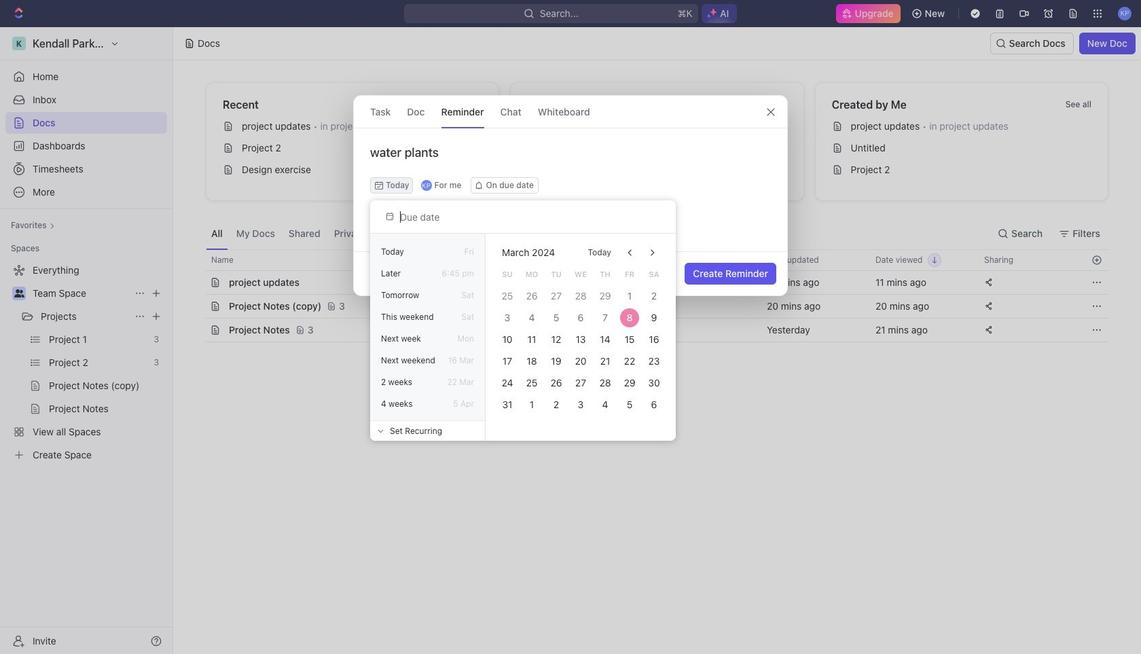 Task type: describe. For each thing, give the bounding box(es) containing it.
Due date text field
[[400, 211, 513, 222]]

2 row from the top
[[191, 270, 1109, 295]]

1 row from the top
[[191, 249, 1109, 271]]

no favorited docs image
[[630, 113, 684, 167]]

Reminder na﻿me or type '/' for commands text field
[[354, 145, 787, 177]]



Task type: vqa. For each thing, say whether or not it's contained in the screenshot.
Tasks link on the top left of the page
no



Task type: locate. For each thing, give the bounding box(es) containing it.
2 cell from the top
[[191, 295, 206, 318]]

1 cell from the top
[[191, 271, 206, 294]]

row
[[191, 249, 1109, 271], [191, 270, 1109, 295], [191, 294, 1109, 319], [191, 318, 1109, 342]]

4 row from the top
[[191, 318, 1109, 342]]

sidebar navigation
[[0, 27, 173, 654]]

tree inside sidebar navigation
[[5, 259, 167, 466]]

table
[[191, 249, 1109, 342]]

3 cell from the top
[[191, 319, 206, 342]]

2 vertical spatial cell
[[191, 319, 206, 342]]

1 vertical spatial cell
[[191, 295, 206, 318]]

3 row from the top
[[191, 294, 1109, 319]]

dialog
[[353, 95, 788, 296]]

column header
[[191, 249, 206, 271]]

tab list
[[206, 217, 542, 249]]

user group image
[[14, 289, 24, 298]]

cell
[[191, 271, 206, 294], [191, 295, 206, 318], [191, 319, 206, 342]]

tree
[[5, 259, 167, 466]]

0 vertical spatial cell
[[191, 271, 206, 294]]



